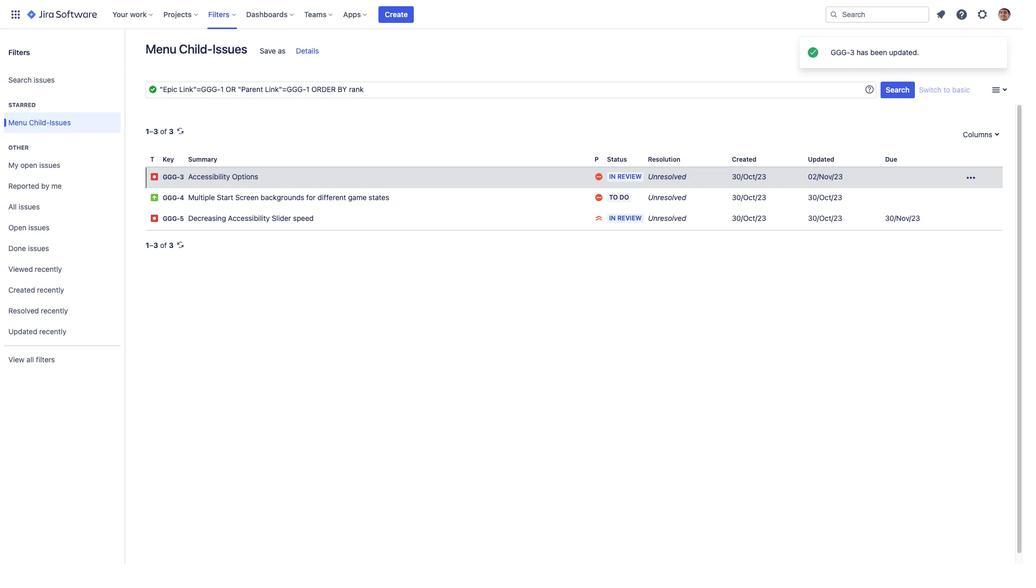 Task type: locate. For each thing, give the bounding box(es) containing it.
2 of from the top
[[160, 241, 167, 250]]

recently down created recently link
[[41, 306, 68, 315]]

1 vertical spatial issues
[[50, 118, 71, 127]]

recently inside 'link'
[[39, 327, 66, 336]]

filters right projects dropdown button
[[208, 10, 230, 18]]

menu down starred
[[8, 118, 27, 127]]

done issues
[[8, 244, 49, 252]]

ggg-5 link
[[163, 215, 184, 223]]

issues
[[34, 75, 55, 84], [39, 160, 60, 169], [19, 202, 40, 211], [28, 223, 50, 232], [28, 244, 49, 252]]

recently for viewed recently
[[35, 264, 62, 273]]

accessibility
[[188, 172, 230, 181], [228, 214, 270, 223]]

0 vertical spatial accessibility
[[188, 172, 230, 181]]

3 up 4 at left top
[[180, 173, 184, 181]]

bug image
[[150, 173, 159, 181]]

0 vertical spatial in
[[609, 173, 616, 180]]

2 – from the top
[[149, 241, 153, 250]]

created inside created recently link
[[8, 285, 35, 294]]

dashboards
[[246, 10, 288, 18]]

in for 02/nov/23
[[609, 173, 616, 180]]

issues right 'open'
[[28, 223, 50, 232]]

recently for resolved recently
[[41, 306, 68, 315]]

accessibility down summary
[[188, 172, 230, 181]]

2 1 – 3 of 3 from the top
[[146, 241, 174, 250]]

viewed recently link
[[4, 259, 121, 280]]

0 vertical spatial filters
[[208, 10, 230, 18]]

speed
[[293, 214, 314, 223]]

0 vertical spatial medium high image
[[595, 173, 603, 181]]

open
[[20, 160, 37, 169]]

ggg- right bug icon
[[163, 173, 180, 181]]

issues right all
[[19, 202, 40, 211]]

0 vertical spatial unresolved
[[648, 172, 686, 181]]

0 vertical spatial 1 – 3 of 3
[[146, 127, 174, 136]]

ggg-5 decreasing accessibility slider speed
[[163, 214, 314, 223]]

1 vertical spatial menu
[[8, 118, 27, 127]]

ggg- inside ggg-4 multiple start screen backgrounds for different game states
[[163, 194, 180, 202]]

1 vertical spatial 1
[[146, 241, 149, 250]]

2 medium high image from the top
[[595, 193, 603, 202]]

your
[[112, 10, 128, 18]]

1 review from the top
[[617, 173, 642, 180]]

3 up 't'
[[153, 127, 158, 136]]

1 horizontal spatial created
[[732, 155, 757, 163]]

help image
[[956, 8, 968, 21]]

1 in review from the top
[[609, 173, 642, 180]]

view all filters
[[8, 355, 55, 364]]

2 in from the top
[[609, 214, 616, 222]]

0 horizontal spatial child-
[[29, 118, 50, 127]]

in review down do
[[609, 214, 642, 222]]

0 vertical spatial –
[[149, 127, 153, 136]]

apps
[[343, 10, 361, 18]]

banner
[[0, 0, 1023, 29]]

search inside 'link'
[[8, 75, 32, 84]]

1 vertical spatial –
[[149, 241, 153, 250]]

menu child-issues down starred
[[8, 118, 71, 127]]

created
[[732, 155, 757, 163], [8, 285, 35, 294]]

unresolved for speed
[[648, 214, 686, 223]]

3
[[850, 48, 855, 57], [153, 127, 158, 136], [169, 127, 174, 136], [180, 173, 184, 181], [153, 241, 158, 250], [169, 241, 174, 250]]

projects
[[163, 10, 192, 18]]

review down status
[[617, 173, 642, 180]]

of
[[160, 127, 167, 136], [160, 241, 167, 250]]

resolution
[[648, 155, 680, 163]]

sidebar navigation image
[[113, 42, 136, 62]]

1 vertical spatial updated
[[8, 327, 37, 336]]

of up key
[[160, 127, 167, 136]]

to do
[[609, 193, 629, 201]]

search left switch
[[886, 85, 910, 94]]

view
[[8, 355, 25, 364]]

issues inside 'link'
[[34, 75, 55, 84]]

medium high image down p
[[595, 173, 603, 181]]

open in google sheets image
[[875, 47, 883, 55]]

other group
[[4, 133, 121, 345]]

search button
[[881, 82, 915, 98]]

ggg-4 link
[[163, 194, 184, 202]]

my
[[8, 160, 18, 169]]

recently up created recently at the left bottom of page
[[35, 264, 62, 273]]

1 vertical spatial menu child-issues
[[8, 118, 71, 127]]

starred group
[[4, 90, 121, 136]]

primary element
[[6, 0, 826, 29]]

unresolved
[[648, 172, 686, 181], [648, 193, 686, 202], [648, 214, 686, 223]]

decreasing accessibility slider speed link
[[188, 214, 314, 223]]

1 medium high image from the top
[[595, 173, 603, 181]]

search inside "button"
[[886, 85, 910, 94]]

issues for open issues
[[28, 223, 50, 232]]

recently for updated recently
[[39, 327, 66, 336]]

1 – 3 of 3 up 't'
[[146, 127, 174, 136]]

0 vertical spatial 1
[[146, 127, 149, 136]]

1 horizontal spatial child-
[[179, 42, 213, 56]]

columns button
[[958, 126, 1003, 143]]

bug image
[[150, 214, 159, 223]]

0 vertical spatial menu child-issues
[[146, 42, 247, 56]]

decreasing
[[188, 214, 226, 223]]

0 vertical spatial created
[[732, 155, 757, 163]]

in down status
[[609, 173, 616, 180]]

– down bug image
[[149, 241, 153, 250]]

child- down projects dropdown button
[[179, 42, 213, 56]]

1 horizontal spatial updated
[[808, 155, 834, 163]]

1 horizontal spatial search
[[886, 85, 910, 94]]

0 horizontal spatial updated
[[8, 327, 37, 336]]

updated down the resolved
[[8, 327, 37, 336]]

accessibility down screen
[[228, 214, 270, 223]]

issues up viewed recently
[[28, 244, 49, 252]]

issues down the filters popup button
[[213, 42, 247, 56]]

p
[[595, 155, 599, 163]]

1 horizontal spatial menu
[[146, 42, 176, 56]]

filters up search issues
[[8, 48, 30, 56]]

updated inside 'link'
[[8, 327, 37, 336]]

0 horizontal spatial issues
[[50, 118, 71, 127]]

1 vertical spatial in
[[609, 214, 616, 222]]

None text field
[[146, 82, 876, 98]]

child-
[[179, 42, 213, 56], [29, 118, 50, 127]]

1 vertical spatial created
[[8, 285, 35, 294]]

30/oct/23 for decreasing accessibility slider speed
[[732, 214, 766, 223]]

1 vertical spatial in review
[[609, 214, 642, 222]]

open
[[8, 223, 26, 232]]

recently down resolved recently link
[[39, 327, 66, 336]]

0 horizontal spatial search
[[8, 75, 32, 84]]

issues down "search issues" 'link'
[[50, 118, 71, 127]]

2 review from the top
[[617, 214, 642, 222]]

accessibility options link
[[188, 172, 258, 181]]

1 vertical spatial child-
[[29, 118, 50, 127]]

0 vertical spatial issues
[[213, 42, 247, 56]]

details link
[[296, 46, 319, 55]]

updated up 02/nov/23
[[808, 155, 834, 163]]

1 of from the top
[[160, 127, 167, 136]]

1 in from the top
[[609, 173, 616, 180]]

ggg- for ggg-4 multiple start screen backgrounds for different game states
[[163, 194, 180, 202]]

issues up starred
[[34, 75, 55, 84]]

review down do
[[617, 214, 642, 222]]

filters
[[208, 10, 230, 18], [8, 48, 30, 56]]

in review down status
[[609, 173, 642, 180]]

menu inside the menu child-issues link
[[8, 118, 27, 127]]

recently down viewed recently link
[[37, 285, 64, 294]]

projects button
[[160, 6, 202, 23]]

1 vertical spatial medium high image
[[595, 193, 603, 202]]

menu child-issues
[[146, 42, 247, 56], [8, 118, 71, 127]]

1 horizontal spatial filters
[[208, 10, 230, 18]]

child- inside the menu child-issues link
[[29, 118, 50, 127]]

medium high image left to
[[595, 193, 603, 202]]

1 vertical spatial search
[[886, 85, 910, 94]]

5
[[180, 215, 184, 223]]

ggg- inside ggg-3 accessibility options
[[163, 173, 180, 181]]

0 vertical spatial child-
[[179, 42, 213, 56]]

1 – 3 of 3
[[146, 127, 174, 136], [146, 241, 174, 250]]

search image
[[830, 10, 838, 18]]

filters button
[[205, 6, 240, 23]]

viewed recently
[[8, 264, 62, 273]]

0 vertical spatial search
[[8, 75, 32, 84]]

0 horizontal spatial created
[[8, 285, 35, 294]]

1 vertical spatial 1 – 3 of 3
[[146, 241, 174, 250]]

in right highest "icon"
[[609, 214, 616, 222]]

open issues link
[[4, 217, 121, 238]]

been
[[871, 48, 887, 57]]

1 1 from the top
[[146, 127, 149, 136]]

child- down starred
[[29, 118, 50, 127]]

menu
[[146, 42, 176, 56], [8, 118, 27, 127]]

menu child-issues down projects dropdown button
[[146, 42, 247, 56]]

1 vertical spatial of
[[160, 241, 167, 250]]

recently for created recently
[[37, 285, 64, 294]]

ggg-4 multiple start screen backgrounds for different game states
[[163, 193, 389, 202]]

created recently
[[8, 285, 64, 294]]

2 unresolved from the top
[[648, 193, 686, 202]]

ggg- right bug image
[[163, 215, 180, 223]]

2 1 from the top
[[146, 241, 149, 250]]

game
[[348, 193, 367, 202]]

0 vertical spatial review
[[617, 173, 642, 180]]

1
[[146, 127, 149, 136], [146, 241, 149, 250]]

search up starred
[[8, 75, 32, 84]]

menu right sidebar navigation icon
[[146, 42, 176, 56]]

30/oct/23
[[732, 172, 766, 181], [732, 193, 766, 202], [808, 193, 842, 202], [732, 214, 766, 223], [808, 214, 842, 223]]

basic
[[952, 85, 970, 94]]

0 horizontal spatial menu
[[8, 118, 27, 127]]

1 – from the top
[[149, 127, 153, 136]]

0 vertical spatial in review
[[609, 173, 642, 180]]

0 horizontal spatial menu child-issues
[[8, 118, 71, 127]]

0 vertical spatial of
[[160, 127, 167, 136]]

issues right "open"
[[39, 160, 60, 169]]

in
[[609, 173, 616, 180], [609, 214, 616, 222]]

0 vertical spatial updated
[[808, 155, 834, 163]]

1 – 3 of 3 down bug image
[[146, 241, 174, 250]]

ggg- right improvement icon
[[163, 194, 180, 202]]

me
[[51, 181, 62, 190]]

–
[[149, 127, 153, 136], [149, 241, 153, 250]]

jira software image
[[27, 8, 97, 21], [27, 8, 97, 21]]

2 vertical spatial unresolved
[[648, 214, 686, 223]]

medium high image
[[595, 173, 603, 181], [595, 193, 603, 202]]

reported
[[8, 181, 39, 190]]

1 horizontal spatial issues
[[213, 42, 247, 56]]

other
[[8, 144, 29, 151]]

ggg- left open in microsoft excel icon
[[831, 48, 850, 57]]

– up 't'
[[149, 127, 153, 136]]

teams
[[304, 10, 327, 18]]

unresolved for backgrounds
[[648, 193, 686, 202]]

my open issues
[[8, 160, 60, 169]]

apps button
[[340, 6, 371, 23]]

resolved recently
[[8, 306, 68, 315]]

4
[[180, 194, 184, 202]]

in review
[[609, 173, 642, 180], [609, 214, 642, 222]]

ggg- inside ggg-5 decreasing accessibility slider speed
[[163, 215, 180, 223]]

of down ggg-5 link
[[160, 241, 167, 250]]

3 unresolved from the top
[[648, 214, 686, 223]]

1 vertical spatial filters
[[8, 48, 30, 56]]

medium high image for 30/oct/23
[[595, 193, 603, 202]]

1 vertical spatial unresolved
[[648, 193, 686, 202]]

1 vertical spatial review
[[617, 214, 642, 222]]

2 in review from the top
[[609, 214, 642, 222]]

view all filters link
[[4, 349, 121, 370]]



Task type: describe. For each thing, give the bounding box(es) containing it.
slider
[[272, 214, 291, 223]]

viewed
[[8, 264, 33, 273]]

3 inside ggg-3 accessibility options
[[180, 173, 184, 181]]

0 horizontal spatial filters
[[8, 48, 30, 56]]

due
[[885, 155, 897, 163]]

3 down ggg-5 link
[[169, 241, 174, 250]]

resolved recently link
[[4, 301, 121, 321]]

3 left has
[[850, 48, 855, 57]]

create button
[[379, 6, 414, 23]]

open in microsoft excel image
[[853, 47, 861, 55]]

multiple
[[188, 193, 215, 202]]

screen
[[235, 193, 259, 202]]

switch to basic link
[[919, 85, 970, 94]]

1 vertical spatial accessibility
[[228, 214, 270, 223]]

1 1 – 3 of 3 from the top
[[146, 127, 174, 136]]

work
[[130, 10, 147, 18]]

search for search issues
[[8, 75, 32, 84]]

banner containing your work
[[0, 0, 1023, 29]]

1 horizontal spatial menu child-issues
[[146, 42, 247, 56]]

options
[[232, 172, 258, 181]]

in for 30/oct/23
[[609, 214, 616, 222]]

ggg- for ggg-5 decreasing accessibility slider speed
[[163, 215, 180, 223]]

small image
[[831, 47, 839, 56]]

all issues link
[[4, 197, 121, 217]]

highest image
[[595, 214, 603, 223]]

done
[[8, 244, 26, 252]]

appswitcher icon image
[[9, 8, 22, 21]]

done issues link
[[4, 238, 121, 259]]

reported by me link
[[4, 176, 121, 197]]

review for 30/oct/23
[[617, 214, 642, 222]]

save
[[260, 46, 276, 55]]

02/nov/23
[[808, 172, 843, 181]]

created for created recently
[[8, 285, 35, 294]]

backgrounds
[[261, 193, 304, 202]]

ggg-3 accessibility options
[[163, 172, 258, 181]]

updated for updated
[[808, 155, 834, 163]]

by
[[41, 181, 49, 190]]

all
[[26, 355, 34, 364]]

do
[[620, 193, 629, 201]]

search for search
[[886, 85, 910, 94]]

open issues
[[8, 223, 50, 232]]

medium high image for 02/nov/23
[[595, 173, 603, 181]]

issues for search issues
[[34, 75, 55, 84]]

to
[[609, 193, 618, 201]]

t
[[150, 155, 154, 163]]

my open issues link
[[4, 155, 121, 176]]

save as
[[260, 46, 286, 55]]

menu child-issues inside the menu child-issues link
[[8, 118, 71, 127]]

starred
[[8, 101, 36, 108]]

issues inside starred group
[[50, 118, 71, 127]]

0 vertical spatial menu
[[146, 42, 176, 56]]

in review for 30/oct/23
[[609, 214, 642, 222]]

your profile and settings image
[[998, 8, 1011, 21]]

updated recently link
[[4, 321, 121, 342]]

to
[[944, 85, 950, 94]]

key
[[163, 155, 174, 163]]

all
[[8, 202, 17, 211]]

created recently link
[[4, 280, 121, 301]]

as
[[278, 46, 286, 55]]

issues for done issues
[[28, 244, 49, 252]]

dashboards button
[[243, 6, 298, 23]]

status
[[607, 155, 627, 163]]

created for created
[[732, 155, 757, 163]]

filters inside popup button
[[208, 10, 230, 18]]

details
[[296, 46, 319, 55]]

filters
[[36, 355, 55, 364]]

ggg- for ggg-3 has been updated.
[[831, 48, 850, 57]]

in review for 02/nov/23
[[609, 173, 642, 180]]

your work
[[112, 10, 147, 18]]

search issues
[[8, 75, 55, 84]]

has
[[857, 48, 869, 57]]

3 up key
[[169, 127, 174, 136]]

menu child-issues link
[[4, 112, 121, 133]]

create
[[385, 10, 408, 18]]

teams button
[[301, 6, 337, 23]]

resolved
[[8, 306, 39, 315]]

ggg-3 link
[[163, 173, 184, 181]]

review for 02/nov/23
[[617, 173, 642, 180]]

1 unresolved from the top
[[648, 172, 686, 181]]

ggg-3 has been updated.
[[831, 48, 919, 57]]

ggg- for ggg-3 accessibility options
[[163, 173, 180, 181]]

search issues link
[[4, 70, 121, 90]]

share link
[[892, 43, 936, 60]]

multiple start screen backgrounds for different game states link
[[188, 193, 389, 202]]

Search field
[[826, 6, 930, 23]]

your work button
[[109, 6, 157, 23]]

switch to basic
[[919, 85, 970, 94]]

share
[[912, 47, 931, 56]]

updated.
[[889, 48, 919, 57]]

updated recently
[[8, 327, 66, 336]]

settings image
[[976, 8, 989, 21]]

columns
[[963, 130, 993, 139]]

all issues
[[8, 202, 40, 211]]

start
[[217, 193, 233, 202]]

3 down bug image
[[153, 241, 158, 250]]

issues for all issues
[[19, 202, 40, 211]]

for
[[306, 193, 316, 202]]

reported by me
[[8, 181, 62, 190]]

improvement image
[[150, 193, 159, 202]]

switch
[[919, 85, 942, 94]]

30/nov/23
[[885, 214, 920, 223]]

states
[[369, 193, 389, 202]]

different
[[318, 193, 346, 202]]

30/oct/23 for accessibility options
[[732, 172, 766, 181]]

30/oct/23 for multiple start screen backgrounds for different game states
[[732, 193, 766, 202]]

notifications image
[[935, 8, 947, 21]]

summary
[[188, 155, 217, 163]]

updated for updated recently
[[8, 327, 37, 336]]

save as button
[[255, 43, 291, 59]]



Task type: vqa. For each thing, say whether or not it's contained in the screenshot.
silos
no



